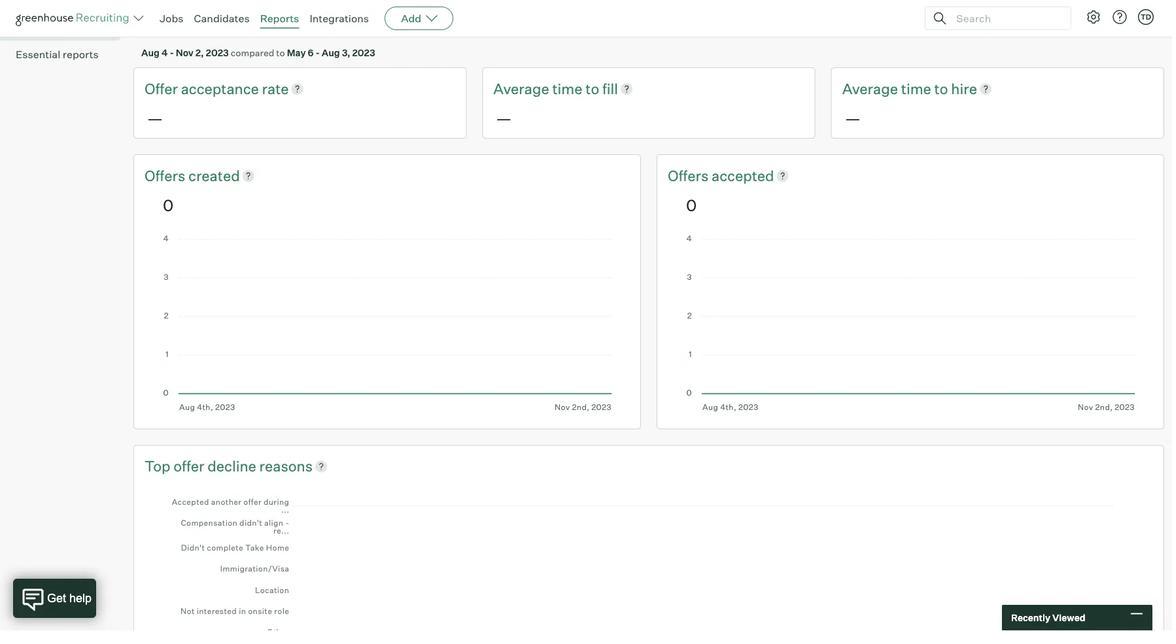 Task type: describe. For each thing, give the bounding box(es) containing it.
configure image
[[1086, 9, 1102, 25]]

accepted
[[712, 166, 774, 184]]

top
[[145, 457, 170, 475]]

essential
[[16, 48, 60, 61]]

nov
[[176, 47, 193, 58]]

xychart image for created
[[163, 235, 612, 412]]

may
[[287, 47, 306, 58]]

offers for created
[[145, 166, 188, 184]]

last 90 days button
[[141, 7, 227, 30]]

90
[[177, 13, 189, 24]]

— for hire
[[845, 108, 861, 128]]

hire link
[[951, 79, 977, 99]]

acceptance link
[[181, 79, 262, 99]]

dashboards link
[[16, 20, 115, 35]]

last
[[156, 13, 175, 24]]

td button
[[1136, 7, 1156, 27]]

0 for accepted
[[686, 195, 697, 215]]

jobs
[[160, 12, 183, 25]]

average link for fill
[[493, 79, 552, 99]]

2 aug from the left
[[322, 47, 340, 58]]

6
[[308, 47, 314, 58]]

aug 4 - nov 2, 2023 compared to may 6 - aug 3, 2023
[[141, 47, 375, 58]]

days
[[191, 13, 211, 24]]

essential reports link
[[16, 47, 115, 62]]

fill
[[602, 80, 618, 98]]

rate link
[[262, 79, 289, 99]]

recently
[[1011, 612, 1051, 624]]

2 2023 from the left
[[352, 47, 375, 58]]

candidates
[[194, 12, 250, 25]]

0 for created
[[163, 195, 174, 215]]

average for hire
[[842, 80, 898, 98]]

1 2023 from the left
[[206, 47, 229, 58]]

to link for hire
[[934, 79, 951, 99]]

time for fill
[[552, 80, 582, 98]]

integrations link
[[310, 12, 369, 25]]

essential reports
[[16, 48, 99, 61]]

1 aug from the left
[[141, 47, 160, 58]]

4
[[161, 47, 168, 58]]

reports
[[63, 48, 99, 61]]

created link
[[188, 165, 240, 186]]

accepted link
[[712, 165, 774, 186]]

reasons link
[[259, 456, 313, 476]]

created
[[188, 166, 240, 184]]

fill link
[[602, 79, 618, 99]]

greenhouse recruiting image
[[16, 10, 133, 26]]

1 - from the left
[[170, 47, 174, 58]]



Task type: vqa. For each thing, say whether or not it's contained in the screenshot.
All Jobs's All
no



Task type: locate. For each thing, give the bounding box(es) containing it.
add
[[401, 12, 421, 25]]

time
[[552, 80, 582, 98], [901, 80, 931, 98]]

acceptance
[[181, 80, 259, 98]]

2 average link from the left
[[842, 79, 901, 99]]

top offer decline
[[145, 457, 259, 475]]

reasons
[[259, 457, 313, 475]]

hire
[[951, 80, 977, 98]]

reports
[[260, 12, 299, 25]]

decline
[[208, 457, 256, 475]]

1 horizontal spatial time
[[901, 80, 931, 98]]

0 horizontal spatial offers
[[145, 166, 188, 184]]

integrations
[[310, 12, 369, 25]]

1 average from the left
[[493, 80, 549, 98]]

2023 right 3,
[[352, 47, 375, 58]]

1 horizontal spatial offers link
[[668, 165, 712, 186]]

1 offers from the left
[[145, 166, 188, 184]]

to for fill
[[586, 80, 599, 98]]

rate
[[262, 80, 289, 98]]

1 — from the left
[[147, 108, 163, 128]]

—
[[147, 108, 163, 128], [496, 108, 512, 128], [845, 108, 861, 128]]

0 horizontal spatial -
[[170, 47, 174, 58]]

offer link
[[174, 456, 208, 476]]

2023
[[206, 47, 229, 58], [352, 47, 375, 58]]

1 horizontal spatial average link
[[842, 79, 901, 99]]

average for fill
[[493, 80, 549, 98]]

1 average link from the left
[[493, 79, 552, 99]]

— for fill
[[496, 108, 512, 128]]

candidates link
[[194, 12, 250, 25]]

aug left 3,
[[322, 47, 340, 58]]

to
[[276, 47, 285, 58], [586, 80, 599, 98], [934, 80, 948, 98]]

1 horizontal spatial average time to
[[842, 80, 951, 98]]

to left may
[[276, 47, 285, 58]]

1 horizontal spatial 0
[[686, 195, 697, 215]]

offer link
[[145, 79, 181, 99]]

- right 6
[[316, 47, 320, 58]]

1 horizontal spatial aug
[[322, 47, 340, 58]]

recently viewed
[[1011, 612, 1086, 624]]

add button
[[385, 7, 453, 30]]

0 horizontal spatial to link
[[586, 79, 602, 99]]

0 horizontal spatial 2023
[[206, 47, 229, 58]]

time link left fill link
[[552, 79, 586, 99]]

offers link for created
[[145, 165, 188, 186]]

0 horizontal spatial —
[[147, 108, 163, 128]]

2 offers link from the left
[[668, 165, 712, 186]]

2,
[[195, 47, 204, 58]]

0 horizontal spatial average time to
[[493, 80, 602, 98]]

1 horizontal spatial to
[[586, 80, 599, 98]]

top link
[[145, 456, 174, 476]]

1 horizontal spatial -
[[316, 47, 320, 58]]

Search text field
[[953, 9, 1059, 28]]

0
[[163, 195, 174, 215], [686, 195, 697, 215]]

2 average time to from the left
[[842, 80, 951, 98]]

to left fill
[[586, 80, 599, 98]]

compared
[[231, 47, 274, 58]]

average time to for fill
[[493, 80, 602, 98]]

jobs link
[[160, 12, 183, 25]]

to left hire
[[934, 80, 948, 98]]

dashboards
[[16, 21, 77, 34]]

- right 4
[[170, 47, 174, 58]]

2 time link from the left
[[901, 79, 934, 99]]

0 horizontal spatial time link
[[552, 79, 586, 99]]

offers link for accepted
[[668, 165, 712, 186]]

2 to link from the left
[[934, 79, 951, 99]]

2 — from the left
[[496, 108, 512, 128]]

1 to link from the left
[[586, 79, 602, 99]]

-
[[170, 47, 174, 58], [316, 47, 320, 58]]

aug
[[141, 47, 160, 58], [322, 47, 340, 58]]

2 average from the left
[[842, 80, 898, 98]]

reports link
[[260, 12, 299, 25]]

1 horizontal spatial average
[[842, 80, 898, 98]]

offers link
[[145, 165, 188, 186], [668, 165, 712, 186]]

time link for fill
[[552, 79, 586, 99]]

0 horizontal spatial offers link
[[145, 165, 188, 186]]

time link
[[552, 79, 586, 99], [901, 79, 934, 99]]

3 — from the left
[[845, 108, 861, 128]]

2 horizontal spatial to
[[934, 80, 948, 98]]

time for hire
[[901, 80, 931, 98]]

0 horizontal spatial time
[[552, 80, 582, 98]]

2 horizontal spatial —
[[845, 108, 861, 128]]

td
[[1141, 12, 1151, 21]]

time link for hire
[[901, 79, 934, 99]]

xychart image for accepted
[[686, 235, 1135, 412]]

to link for fill
[[586, 79, 602, 99]]

average
[[493, 80, 549, 98], [842, 80, 898, 98]]

time left hire
[[901, 80, 931, 98]]

td button
[[1138, 9, 1154, 25]]

offers for accepted
[[668, 166, 712, 184]]

2 time from the left
[[901, 80, 931, 98]]

0 horizontal spatial average link
[[493, 79, 552, 99]]

offer
[[145, 80, 178, 98]]

to for hire
[[934, 80, 948, 98]]

2 - from the left
[[316, 47, 320, 58]]

average link
[[493, 79, 552, 99], [842, 79, 901, 99]]

1 horizontal spatial time link
[[901, 79, 934, 99]]

1 horizontal spatial offers
[[668, 166, 712, 184]]

1 time link from the left
[[552, 79, 586, 99]]

offers
[[145, 166, 188, 184], [668, 166, 712, 184]]

2023 right 2,
[[206, 47, 229, 58]]

1 horizontal spatial to link
[[934, 79, 951, 99]]

time left fill
[[552, 80, 582, 98]]

viewed
[[1052, 612, 1086, 624]]

average time to
[[493, 80, 602, 98], [842, 80, 951, 98]]

offer acceptance
[[145, 80, 262, 98]]

time link left hire 'link'
[[901, 79, 934, 99]]

1 time from the left
[[552, 80, 582, 98]]

aug left 4
[[141, 47, 160, 58]]

0 horizontal spatial to
[[276, 47, 285, 58]]

1 0 from the left
[[163, 195, 174, 215]]

0 horizontal spatial aug
[[141, 47, 160, 58]]

0 horizontal spatial average
[[493, 80, 549, 98]]

0 horizontal spatial 0
[[163, 195, 174, 215]]

average link for hire
[[842, 79, 901, 99]]

xychart image
[[163, 235, 612, 412], [686, 235, 1135, 412], [163, 489, 1135, 631]]

decline link
[[208, 456, 259, 476]]

1 horizontal spatial 2023
[[352, 47, 375, 58]]

1 horizontal spatial —
[[496, 108, 512, 128]]

3,
[[342, 47, 350, 58]]

offer
[[174, 457, 204, 475]]

to link
[[586, 79, 602, 99], [934, 79, 951, 99]]

2 offers from the left
[[668, 166, 712, 184]]

average time to for hire
[[842, 80, 951, 98]]

1 average time to from the left
[[493, 80, 602, 98]]

2 0 from the left
[[686, 195, 697, 215]]

1 offers link from the left
[[145, 165, 188, 186]]

last 90 days
[[156, 13, 211, 24]]



